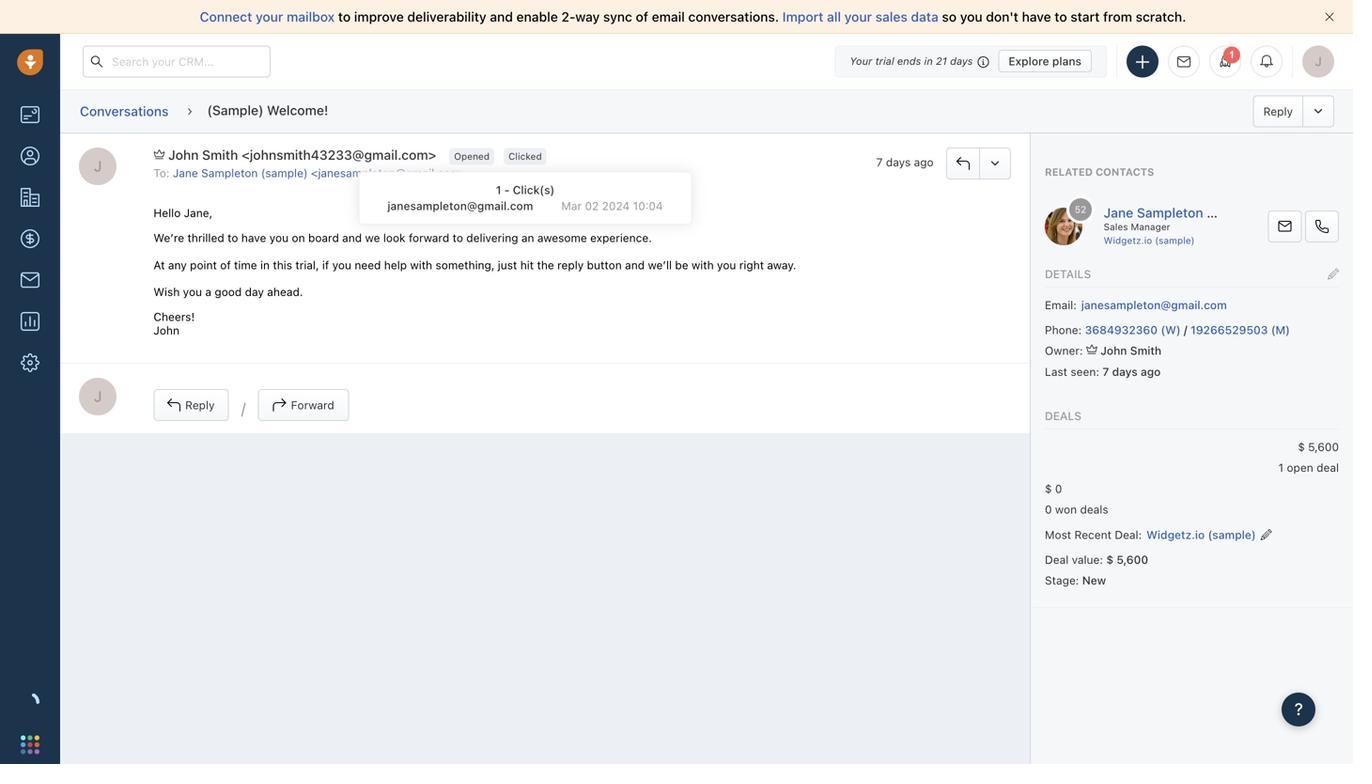Task type: locate. For each thing, give the bounding box(es) containing it.
seen:
[[1071, 365, 1099, 378]]

(sample)
[[261, 166, 308, 179], [1207, 205, 1262, 220], [1155, 235, 1195, 246], [1208, 528, 1256, 541]]

0 vertical spatial smith
[[202, 147, 238, 163]]

$ up the open
[[1298, 440, 1305, 453]]

/ right "(w)"
[[1184, 323, 1188, 336]]

we're thrilled to have you on board and we look forward to delivering an awesome experience.
[[154, 231, 652, 244]]

0 horizontal spatial $
[[1045, 482, 1052, 495]]

to right mailbox
[[338, 9, 351, 24]]

sampleton inside jane sampleton (sample) sales manager widgetz.io (sample)
[[1137, 205, 1203, 220]]

0 vertical spatial 1
[[1229, 49, 1235, 61]]

1 vertical spatial deal
[[1045, 553, 1069, 566]]

widgetz.io down the sales
[[1104, 235, 1152, 246]]

smith for john smith <johnsmith43233@gmail.com>
[[202, 147, 238, 163]]

1 vertical spatial days
[[886, 156, 911, 169]]

john inside cheers! john
[[154, 324, 179, 337]]

reply
[[1264, 105, 1293, 118], [185, 398, 215, 411]]

days
[[950, 55, 973, 67], [886, 156, 911, 169], [1112, 365, 1138, 378]]

in left this
[[260, 258, 270, 271]]

jane right to
[[173, 166, 198, 179]]

jane sampleton (sample) sales manager widgetz.io (sample)
[[1104, 205, 1262, 246]]

1 left - at the left top
[[496, 183, 501, 196]]

1 horizontal spatial deal
[[1115, 528, 1139, 541]]

explore
[[1009, 55, 1049, 68]]

details
[[1045, 267, 1091, 281]]

:
[[166, 166, 170, 179], [1073, 299, 1077, 312], [1078, 323, 1082, 336], [1080, 344, 1083, 357], [1139, 528, 1142, 541], [1100, 553, 1103, 566], [1076, 574, 1079, 587]]

0 horizontal spatial 5,600
[[1117, 553, 1149, 566]]

0 vertical spatial widgetz.io
[[1104, 235, 1152, 246]]

wish
[[154, 285, 180, 298]]

1 vertical spatial reply button
[[154, 389, 229, 421]]

0 vertical spatial of
[[636, 9, 648, 24]]

widgetz.io
[[1104, 235, 1152, 246], [1147, 528, 1205, 541]]

1 horizontal spatial /
[[1184, 323, 1188, 336]]

0 horizontal spatial 1
[[496, 183, 501, 196]]

1 vertical spatial john
[[154, 324, 179, 337]]

0 horizontal spatial reply button
[[154, 389, 229, 421]]

1 vertical spatial 5,600
[[1117, 553, 1149, 566]]

0 horizontal spatial days
[[886, 156, 911, 169]]

0 vertical spatial widgetz.io (sample) link
[[1104, 235, 1195, 246]]

john smith <johnsmith43233@gmail.com>
[[168, 147, 436, 163]]

0 vertical spatial 0
[[1055, 482, 1062, 495]]

0 horizontal spatial and
[[342, 231, 362, 244]]

$ up most
[[1045, 482, 1052, 495]]

john down cheers!
[[154, 324, 179, 337]]

1 horizontal spatial 7
[[1103, 365, 1109, 378]]

ago
[[914, 156, 934, 169], [1141, 365, 1161, 378]]

1 horizontal spatial have
[[1022, 9, 1051, 24]]

0 vertical spatial in
[[924, 55, 933, 67]]

0 vertical spatial 7
[[876, 156, 883, 169]]

1 vertical spatial of
[[220, 258, 231, 271]]

have right don't
[[1022, 9, 1051, 24]]

janesampleton@gmail.com
[[388, 199, 533, 213], [1081, 299, 1227, 312]]

start
[[1071, 9, 1100, 24]]

this
[[273, 258, 292, 271]]

janesampleton@gmail.com up the phone : 3684932360 (w) / 19266529503 (m)
[[1081, 299, 1227, 312]]

smith down (sample)
[[202, 147, 238, 163]]

0 horizontal spatial janesampleton@gmail.com
[[388, 199, 533, 213]]

1 vertical spatial have
[[241, 231, 266, 244]]

1 your from the left
[[256, 9, 283, 24]]

$ inside the deal value : $ 5,600 stage : new
[[1106, 553, 1114, 566]]

1 horizontal spatial reply button
[[1253, 95, 1302, 127]]

0 horizontal spatial with
[[410, 258, 432, 271]]

1 right send email image
[[1229, 49, 1235, 61]]

connect
[[200, 9, 252, 24]]

deal right recent
[[1115, 528, 1139, 541]]

02
[[585, 199, 599, 213]]

sampleton
[[201, 166, 258, 179], [1137, 205, 1203, 220]]

0 up won
[[1055, 482, 1062, 495]]

1 horizontal spatial 5,600
[[1308, 440, 1339, 453]]

you right "if" at the left of page
[[332, 258, 351, 271]]

cheers!
[[154, 310, 195, 323]]

0 vertical spatial /
[[1184, 323, 1188, 336]]

1 vertical spatial ago
[[1141, 365, 1161, 378]]

your left mailbox
[[256, 9, 283, 24]]

widgetz.io (sample) link down $ 5,600 1 open deal $ 0 0 won deals
[[1147, 527, 1256, 545]]

1 vertical spatial sampleton
[[1137, 205, 1203, 220]]

1 horizontal spatial jane
[[1104, 205, 1134, 220]]

john up hello jane, on the top left of the page
[[168, 147, 199, 163]]

smith down the phone : 3684932360 (w) / 19266529503 (m)
[[1130, 344, 1162, 357]]

way
[[575, 9, 600, 24]]

deal up stage
[[1045, 553, 1069, 566]]

to
[[154, 166, 166, 179]]

your
[[850, 55, 872, 67]]

0 vertical spatial days
[[950, 55, 973, 67]]

your right 'all' at top
[[845, 9, 872, 24]]

5,600
[[1308, 440, 1339, 453], [1117, 553, 1149, 566]]

you left right
[[717, 258, 736, 271]]

so
[[942, 9, 957, 24]]

5,600 up deal at the bottom right of the page
[[1308, 440, 1339, 453]]

widgetz.io down $ 5,600 1 open deal $ 0 0 won deals
[[1147, 528, 1205, 541]]

0 horizontal spatial 0
[[1045, 503, 1052, 516]]

mailbox
[[287, 9, 335, 24]]

0 horizontal spatial your
[[256, 9, 283, 24]]

in
[[924, 55, 933, 67], [260, 258, 270, 271]]

jane sampleton (sample) <janesampleton@gmail.com> link
[[173, 166, 467, 179]]

forward button
[[258, 389, 349, 421]]

trial,
[[295, 258, 319, 271]]

have up time on the left of page
[[241, 231, 266, 244]]

of
[[636, 9, 648, 24], [220, 258, 231, 271]]

1 horizontal spatial 1
[[1229, 49, 1235, 61]]

1 with from the left
[[410, 258, 432, 271]]

2 horizontal spatial and
[[625, 258, 645, 271]]

2 vertical spatial john
[[1101, 344, 1127, 357]]

(sample) welcome!
[[207, 102, 328, 118]]

conversations link
[[79, 97, 170, 126]]

0 horizontal spatial deal
[[1045, 553, 1069, 566]]

and left enable
[[490, 9, 513, 24]]

1 vertical spatial and
[[342, 231, 362, 244]]

email
[[1045, 299, 1073, 312]]

1 - click(s)
[[496, 183, 555, 196]]

clicked
[[508, 151, 542, 162]]

1 vertical spatial 1
[[496, 183, 501, 196]]

2 vertical spatial days
[[1112, 365, 1138, 378]]

freshworks switcher image
[[21, 735, 39, 754]]

ahead.
[[267, 285, 303, 298]]

1 vertical spatial in
[[260, 258, 270, 271]]

john down the 3684932360
[[1101, 344, 1127, 357]]

widgetz.io (sample) link down the manager
[[1104, 235, 1195, 246]]

7
[[876, 156, 883, 169], [1103, 365, 1109, 378]]

board
[[308, 231, 339, 244]]

open
[[1287, 461, 1314, 474]]

your
[[256, 9, 283, 24], [845, 9, 872, 24]]

send email image
[[1177, 56, 1191, 68]]

2 horizontal spatial 1
[[1279, 461, 1284, 474]]

$ right value
[[1106, 553, 1114, 566]]

1 horizontal spatial with
[[692, 258, 714, 271]]

jane
[[173, 166, 198, 179], [1104, 205, 1134, 220]]

0 horizontal spatial reply
[[185, 398, 215, 411]]

with right help
[[410, 258, 432, 271]]

1 vertical spatial /
[[241, 400, 246, 417]]

janesampleton@gmail.com up the forward
[[388, 199, 533, 213]]

0 vertical spatial deal
[[1115, 528, 1139, 541]]

1 horizontal spatial your
[[845, 9, 872, 24]]

-
[[504, 183, 510, 196]]

recent
[[1075, 528, 1112, 541]]

1 horizontal spatial sampleton
[[1137, 205, 1203, 220]]

0 vertical spatial have
[[1022, 9, 1051, 24]]

value
[[1072, 553, 1100, 566]]

1 horizontal spatial ago
[[1141, 365, 1161, 378]]

$ 5,600 1 open deal $ 0 0 won deals
[[1045, 440, 1339, 516]]

1 vertical spatial 0
[[1045, 503, 1052, 516]]

2 vertical spatial 1
[[1279, 461, 1284, 474]]

5,600 down most recent deal : widgetz.io (sample)
[[1117, 553, 1149, 566]]

jane up the sales
[[1104, 205, 1134, 220]]

and left we'll
[[625, 258, 645, 271]]

<johnsmith43233@gmail.com>
[[242, 147, 436, 163]]

2 vertical spatial $
[[1106, 553, 1114, 566]]

to left the start
[[1055, 9, 1067, 24]]

0 horizontal spatial of
[[220, 258, 231, 271]]

delivering
[[466, 231, 518, 244]]

0 vertical spatial john
[[168, 147, 199, 163]]

0 horizontal spatial ago
[[914, 156, 934, 169]]

at
[[154, 258, 165, 271]]

0 vertical spatial reply button
[[1253, 95, 1302, 127]]

1 vertical spatial jane
[[1104, 205, 1134, 220]]

1 left the open
[[1279, 461, 1284, 474]]

thrilled
[[187, 231, 224, 244]]

mar 02 2024 10:04
[[561, 199, 663, 213]]

day
[[245, 285, 264, 298]]

52 button
[[1045, 196, 1095, 245]]

0 horizontal spatial have
[[241, 231, 266, 244]]

sampleton up the manager
[[1137, 205, 1203, 220]]

1 horizontal spatial and
[[490, 9, 513, 24]]

0 left won
[[1045, 503, 1052, 516]]

menu item
[[1256, 527, 1272, 547]]

trial
[[875, 55, 894, 67]]

deal
[[1115, 528, 1139, 541], [1045, 553, 1069, 566]]

mar
[[561, 199, 582, 213]]

0 vertical spatial ago
[[914, 156, 934, 169]]

0 horizontal spatial in
[[260, 258, 270, 271]]

and left we
[[342, 231, 362, 244]]

john smith
[[1101, 344, 1162, 357]]

sampleton up jane,
[[201, 166, 258, 179]]

janesampleton@gmail.com link
[[1081, 297, 1227, 316]]

hello
[[154, 206, 181, 220]]

1 for 1 - click(s)
[[496, 183, 501, 196]]

0 vertical spatial 5,600
[[1308, 440, 1339, 453]]

0 horizontal spatial smith
[[202, 147, 238, 163]]

deal inside the deal value : $ 5,600 stage : new
[[1045, 553, 1069, 566]]

0 vertical spatial janesampleton@gmail.com
[[388, 199, 533, 213]]

with right be
[[692, 258, 714, 271]]

0 vertical spatial and
[[490, 9, 513, 24]]

connect your mailbox link
[[200, 9, 338, 24]]

0 horizontal spatial sampleton
[[201, 166, 258, 179]]

1 horizontal spatial in
[[924, 55, 933, 67]]

most recent deal : widgetz.io (sample)
[[1045, 528, 1256, 541]]

1 vertical spatial $
[[1045, 482, 1052, 495]]

from
[[1103, 9, 1132, 24]]

last seen: 7 days ago
[[1045, 365, 1161, 378]]

5,600 inside $ 5,600 1 open deal $ 0 0 won deals
[[1308, 440, 1339, 453]]

1
[[1229, 49, 1235, 61], [496, 183, 501, 196], [1279, 461, 1284, 474]]

21
[[936, 55, 947, 67]]

/ left forward button
[[241, 400, 246, 417]]

2 horizontal spatial $
[[1298, 440, 1305, 453]]

smith for john smith
[[1130, 344, 1162, 357]]

0 horizontal spatial 7
[[876, 156, 883, 169]]

1 vertical spatial janesampleton@gmail.com
[[1081, 299, 1227, 312]]

point
[[190, 258, 217, 271]]

1 horizontal spatial smith
[[1130, 344, 1162, 357]]

: right recent
[[1139, 528, 1142, 541]]

jane inside jane sampleton (sample) sales manager widgetz.io (sample)
[[1104, 205, 1134, 220]]

0
[[1055, 482, 1062, 495], [1045, 503, 1052, 516]]

in left the 21
[[924, 55, 933, 67]]

1 horizontal spatial $
[[1106, 553, 1114, 566]]

0 horizontal spatial jane
[[173, 166, 198, 179]]

1 vertical spatial smith
[[1130, 344, 1162, 357]]

import all your sales data link
[[783, 9, 942, 24]]

(w)
[[1161, 323, 1181, 336]]

of left time on the left of page
[[220, 258, 231, 271]]

0 vertical spatial reply
[[1264, 105, 1293, 118]]

(sample)
[[207, 102, 264, 118]]

0 vertical spatial jane
[[173, 166, 198, 179]]

deal value : $ 5,600 stage : new
[[1045, 553, 1149, 587]]

of right sync
[[636, 9, 648, 24]]

related contacts
[[1045, 166, 1154, 178]]

deals
[[1045, 409, 1082, 422]]

1 horizontal spatial of
[[636, 9, 648, 24]]



Task type: vqa. For each thing, say whether or not it's contained in the screenshot.
the topmost Jane
yes



Task type: describe. For each thing, give the bounding box(es) containing it.
1 vertical spatial widgetz.io (sample) link
[[1147, 527, 1256, 545]]

Search your CRM... text field
[[83, 46, 271, 78]]

sales
[[876, 9, 908, 24]]

need
[[355, 258, 381, 271]]

enable
[[517, 9, 558, 24]]

: left the new on the right of page
[[1076, 574, 1079, 587]]

52
[[1075, 204, 1087, 215]]

you left on
[[269, 231, 289, 244]]

1 vertical spatial reply
[[185, 398, 215, 411]]

deliverability
[[407, 9, 486, 24]]

we're
[[154, 231, 184, 244]]

owner
[[1045, 344, 1080, 357]]

2 with from the left
[[692, 258, 714, 271]]

1 inside $ 5,600 1 open deal $ 0 0 won deals
[[1279, 461, 1284, 474]]

forward
[[409, 231, 449, 244]]

conversations.
[[688, 9, 779, 24]]

improve
[[354, 9, 404, 24]]

an
[[521, 231, 534, 244]]

deal
[[1317, 461, 1339, 474]]

john for john smith
[[1101, 344, 1127, 357]]

: up the hello
[[166, 166, 170, 179]]

just
[[498, 258, 517, 271]]

manager
[[1131, 221, 1170, 232]]

at any point of time in this trial, if you need help with something, just hit the reply button and we'll be with you right away.
[[154, 258, 796, 271]]

be
[[675, 258, 688, 271]]

1 horizontal spatial days
[[950, 55, 973, 67]]

10:04
[[633, 199, 663, 213]]

jane,
[[184, 206, 213, 220]]

stage
[[1045, 574, 1076, 587]]

phone : 3684932360 (w) / 19266529503 (m)
[[1045, 323, 1290, 336]]

won
[[1055, 503, 1077, 516]]

right
[[739, 258, 764, 271]]

sales
[[1104, 221, 1128, 232]]

2024
[[602, 199, 630, 213]]

experience.
[[590, 231, 652, 244]]

on
[[292, 231, 305, 244]]

email : janesampleton@gmail.com
[[1045, 299, 1227, 312]]

0 horizontal spatial /
[[241, 400, 246, 417]]

button
[[587, 258, 622, 271]]

cheers! john
[[154, 310, 195, 337]]

forward
[[291, 398, 334, 411]]

away.
[[767, 258, 796, 271]]

we
[[365, 231, 380, 244]]

any
[[168, 258, 187, 271]]

connect your mailbox to improve deliverability and enable 2-way sync of email conversations. import all your sales data so you don't have to start from scratch.
[[200, 9, 1186, 24]]

2-
[[561, 9, 575, 24]]

related
[[1045, 166, 1093, 178]]

new
[[1082, 574, 1106, 587]]

close image
[[1325, 12, 1334, 22]]

2 your from the left
[[845, 9, 872, 24]]

19266529503
[[1191, 323, 1268, 336]]

1 link
[[1209, 46, 1241, 78]]

sync
[[603, 9, 632, 24]]

reply
[[557, 258, 584, 271]]

1 horizontal spatial reply
[[1264, 105, 1293, 118]]

opened
[[454, 151, 490, 162]]

don't
[[986, 9, 1019, 24]]

1 vertical spatial 7
[[1103, 365, 1109, 378]]

: up the new on the right of page
[[1100, 553, 1103, 566]]

2 horizontal spatial days
[[1112, 365, 1138, 378]]

contacts
[[1096, 166, 1154, 178]]

1 horizontal spatial 0
[[1055, 482, 1062, 495]]

explore plans link
[[998, 50, 1092, 72]]

7 days ago
[[876, 156, 934, 169]]

(m)
[[1271, 323, 1290, 336]]

your trial ends in 21 days
[[850, 55, 973, 67]]

to up something,
[[453, 231, 463, 244]]

5,600 inside the deal value : $ 5,600 stage : new
[[1117, 553, 1149, 566]]

explore plans
[[1009, 55, 1082, 68]]

widgetz.io inside jane sampleton (sample) sales manager widgetz.io (sample)
[[1104, 235, 1152, 246]]

jane sampleton (sample) link
[[1104, 205, 1262, 220]]

1 horizontal spatial janesampleton@gmail.com
[[1081, 299, 1227, 312]]

data
[[911, 9, 939, 24]]

time
[[234, 258, 257, 271]]

to right thrilled
[[227, 231, 238, 244]]

you right so
[[960, 9, 983, 24]]

: up phone
[[1073, 299, 1077, 312]]

3684932360
[[1085, 323, 1158, 336]]

john for john smith <johnsmith43233@gmail.com>
[[168, 147, 199, 163]]

hit
[[520, 258, 534, 271]]

you left a
[[183, 285, 202, 298]]

a
[[205, 285, 211, 298]]

wish you a good day ahead.
[[154, 285, 303, 298]]

0 vertical spatial $
[[1298, 440, 1305, 453]]

owner :
[[1045, 344, 1083, 357]]

conversations
[[80, 103, 169, 119]]

the
[[537, 258, 554, 271]]

edit image
[[1328, 267, 1339, 281]]

all
[[827, 9, 841, 24]]

1 for 1
[[1229, 49, 1235, 61]]

ends
[[897, 55, 921, 67]]

we'll
[[648, 258, 672, 271]]

email
[[652, 9, 685, 24]]

if
[[322, 258, 329, 271]]

1 vertical spatial widgetz.io
[[1147, 528, 1205, 541]]

: up seen:
[[1080, 344, 1083, 357]]

2 vertical spatial and
[[625, 258, 645, 271]]

: up owner :
[[1078, 323, 1082, 336]]

0 vertical spatial sampleton
[[201, 166, 258, 179]]

something,
[[436, 258, 495, 271]]



